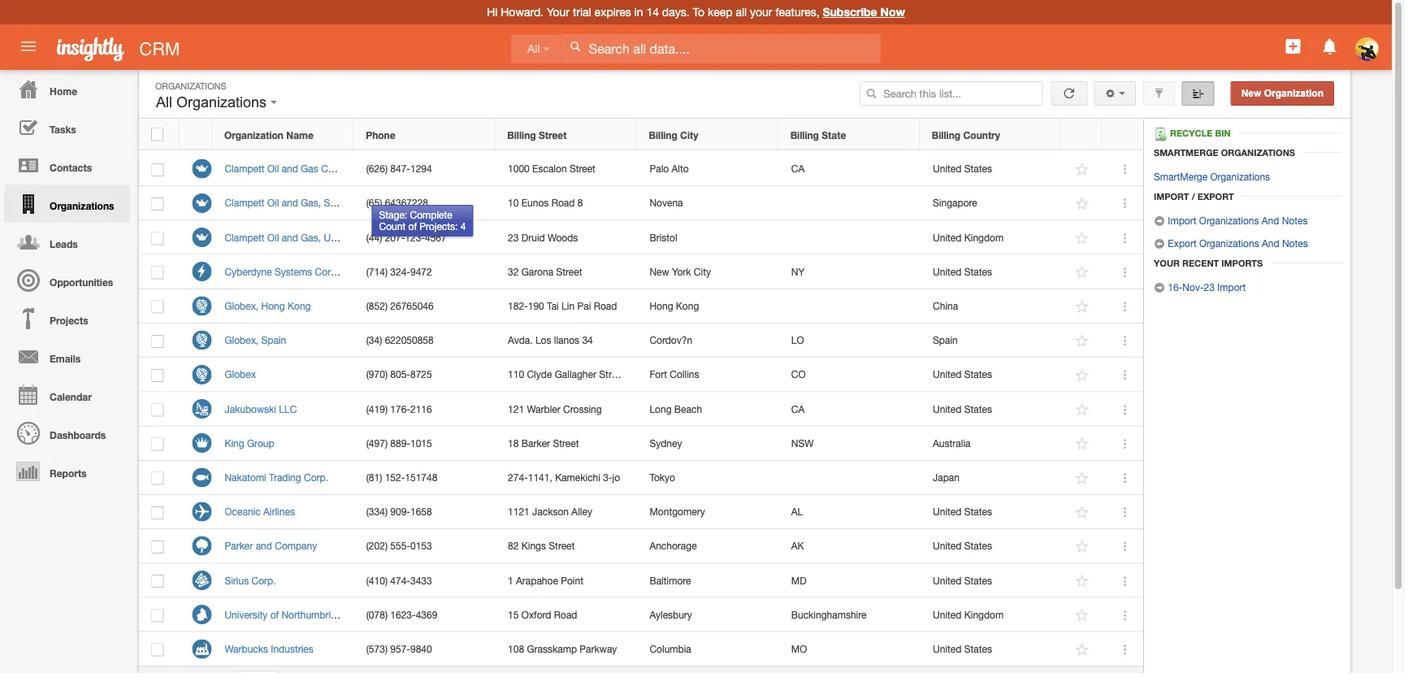 Task type: locate. For each thing, give the bounding box(es) containing it.
Search this list... text field
[[860, 81, 1043, 106]]

row down 'long'
[[139, 426, 1144, 461]]

(497) 889-1015 cell
[[354, 426, 496, 461]]

row containing clampett oil and gas, uk
[[139, 221, 1144, 255]]

1 vertical spatial 23
[[1204, 281, 1215, 293]]

united states cell for baltimore
[[921, 564, 1063, 598]]

city right york
[[694, 266, 711, 277]]

road
[[552, 197, 575, 209], [594, 300, 617, 312], [554, 609, 578, 620]]

row up fort
[[139, 324, 1144, 358]]

6 row from the top
[[139, 289, 1144, 324]]

new for new organization
[[1242, 88, 1262, 99]]

montgomery cell
[[637, 495, 779, 529]]

calendar
[[50, 391, 92, 402]]

new left york
[[650, 266, 670, 277]]

organizations down import organizations and notes "link"
[[1200, 237, 1260, 249]]

0 vertical spatial oil
[[267, 163, 279, 174]]

and up export organizations and notes
[[1262, 215, 1280, 226]]

states
[[965, 163, 993, 174], [965, 266, 993, 277], [965, 369, 993, 380], [965, 403, 993, 414], [965, 506, 993, 517], [965, 540, 993, 552], [965, 575, 993, 586], [965, 643, 993, 655]]

street for 82 kings street
[[549, 540, 575, 552]]

road inside cell
[[554, 609, 578, 620]]

(497)
[[366, 437, 388, 449]]

2 vertical spatial road
[[554, 609, 578, 620]]

1 arapahoe point
[[508, 575, 584, 586]]

32 garona street
[[508, 266, 582, 277]]

road right pai
[[594, 300, 617, 312]]

0 vertical spatial all
[[528, 43, 540, 55]]

organization down notifications icon
[[1265, 88, 1324, 99]]

jo
[[613, 472, 620, 483]]

1 vertical spatial united kingdom
[[933, 609, 1004, 620]]

7 row from the top
[[139, 324, 1144, 358]]

smartmerge organizations link
[[1154, 171, 1271, 182]]

1 follow image from the top
[[1075, 162, 1091, 177]]

follow image
[[1075, 196, 1091, 212], [1075, 333, 1091, 349], [1075, 368, 1091, 383], [1075, 402, 1091, 417], [1075, 436, 1091, 452], [1075, 471, 1091, 486], [1075, 505, 1091, 520], [1075, 573, 1091, 589]]

1 notes from the top
[[1283, 215, 1308, 226]]

organizations for export organizations and notes
[[1200, 237, 1260, 249]]

warbucks industries link
[[225, 643, 322, 655]]

1015
[[411, 437, 432, 449]]

108 grasskamp parkway cell
[[496, 632, 637, 667]]

6 states from the top
[[965, 540, 993, 552]]

anchorage
[[650, 540, 697, 552]]

151748
[[405, 472, 438, 483]]

white image
[[570, 41, 581, 52]]

united states cell
[[921, 152, 1063, 186], [921, 255, 1063, 289], [921, 358, 1063, 392], [921, 392, 1063, 426], [921, 495, 1063, 529], [921, 529, 1063, 564], [921, 564, 1063, 598], [921, 632, 1063, 667]]

systems
[[275, 266, 312, 277]]

cell down nsw
[[779, 461, 921, 495]]

organizations link
[[4, 185, 130, 223]]

organization up clampett oil and gas corp.
[[224, 129, 284, 141]]

1 vertical spatial clampett
[[225, 197, 265, 209]]

2 united states from the top
[[933, 266, 993, 277]]

road left 8
[[552, 197, 575, 209]]

united states for baltimore
[[933, 575, 993, 586]]

arapahoe
[[516, 575, 558, 586]]

cell up the ny
[[779, 221, 921, 255]]

0 vertical spatial 23
[[508, 232, 519, 243]]

2 hong from the left
[[650, 300, 674, 312]]

1 vertical spatial gas,
[[301, 232, 321, 243]]

2 united kingdom from the top
[[933, 609, 1004, 620]]

pai
[[578, 300, 591, 312]]

1 horizontal spatial your
[[1154, 258, 1180, 268]]

united kingdom cell
[[921, 221, 1063, 255], [921, 598, 1063, 632]]

32 garona street cell
[[496, 255, 637, 289]]

row up palo
[[139, 120, 1143, 150]]

3 follow image from the top
[[1075, 368, 1091, 383]]

lo
[[792, 335, 804, 346]]

and down clampett oil and gas corp. link
[[282, 197, 298, 209]]

spain down globex, hong kong link
[[261, 335, 286, 346]]

5 follow image from the top
[[1075, 436, 1091, 452]]

street for 1000 escalon street
[[570, 163, 596, 174]]

import down imports
[[1218, 281, 1247, 293]]

ca cell up nsw
[[779, 392, 921, 426]]

recent
[[1183, 258, 1220, 268]]

2 notes from the top
[[1283, 237, 1309, 249]]

organizations up leads link
[[50, 200, 114, 211]]

united for baltimore
[[933, 575, 962, 586]]

ca cell down state
[[779, 152, 921, 186]]

subscribe
[[823, 5, 878, 19]]

keep
[[708, 5, 733, 19]]

warbucks
[[225, 643, 268, 655]]

6 united from the top
[[933, 506, 962, 517]]

23 inside cell
[[508, 232, 519, 243]]

1 united from the top
[[933, 163, 962, 174]]

cog image
[[1105, 88, 1117, 99]]

row
[[139, 120, 1143, 150], [139, 152, 1144, 186], [139, 186, 1144, 221], [139, 221, 1144, 255], [139, 255, 1144, 289], [139, 289, 1144, 324], [139, 324, 1144, 358], [139, 358, 1144, 392], [139, 392, 1144, 426], [139, 426, 1144, 461], [139, 461, 1144, 495], [139, 495, 1144, 529], [139, 529, 1144, 564], [139, 564, 1144, 598], [139, 598, 1144, 632], [139, 632, 1144, 667]]

united states
[[933, 163, 993, 174], [933, 266, 993, 277], [933, 369, 993, 380], [933, 403, 993, 414], [933, 506, 993, 517], [933, 540, 993, 552], [933, 575, 993, 586], [933, 643, 993, 655]]

1623-
[[390, 609, 416, 620]]

clampett for clampett oil and gas, uk
[[225, 232, 265, 243]]

circle arrow left image
[[1154, 238, 1166, 250]]

2 follow image from the top
[[1075, 230, 1091, 246]]

your left trial
[[547, 5, 570, 19]]

organizations inside button
[[176, 94, 267, 111]]

new
[[1242, 88, 1262, 99], [650, 266, 670, 277]]

dashboards
[[50, 429, 106, 441]]

8 row from the top
[[139, 358, 1144, 392]]

organizations down the smartmerge organizations
[[1211, 171, 1271, 182]]

kong down york
[[676, 300, 699, 312]]

909-
[[390, 506, 411, 517]]

oil for clampett oil and gas, uk
[[267, 232, 279, 243]]

corp. right trading
[[304, 472, 328, 483]]

united states for long beach
[[933, 403, 993, 414]]

2 vertical spatial import
[[1218, 281, 1247, 293]]

0 vertical spatial new
[[1242, 88, 1262, 99]]

3 states from the top
[[965, 369, 993, 380]]

0 vertical spatial smartmerge
[[1154, 147, 1219, 158]]

4 follow image from the top
[[1075, 299, 1091, 315]]

1 gas, from the top
[[301, 197, 321, 209]]

kingdom for aylesbury
[[965, 609, 1004, 620]]

cell up lo
[[779, 289, 921, 324]]

name
[[286, 129, 314, 141]]

1 ca cell from the top
[[779, 152, 921, 186]]

1 vertical spatial oil
[[267, 197, 279, 209]]

import right circle arrow right image
[[1168, 215, 1197, 226]]

notes up export organizations and notes
[[1283, 215, 1308, 226]]

road inside "cell"
[[594, 300, 617, 312]]

32
[[508, 266, 519, 277]]

0 horizontal spatial organization
[[224, 129, 284, 141]]

billing up palo
[[649, 129, 678, 141]]

18
[[508, 437, 519, 449]]

0 horizontal spatial spain
[[261, 335, 286, 346]]

emails link
[[4, 337, 130, 376]]

1 states from the top
[[965, 163, 993, 174]]

opportunities link
[[4, 261, 130, 299]]

0 vertical spatial globex,
[[225, 300, 259, 312]]

(81)
[[366, 472, 382, 483]]

7 united from the top
[[933, 540, 962, 552]]

all
[[528, 43, 540, 55], [156, 94, 172, 111]]

mo cell
[[779, 632, 921, 667]]

7 states from the top
[[965, 575, 993, 586]]

0 vertical spatial clampett
[[225, 163, 265, 174]]

4 row from the top
[[139, 221, 1144, 255]]

corp. right gas
[[321, 163, 346, 174]]

clampett oil and gas, singapore link
[[225, 197, 377, 209]]

2 clampett from the top
[[225, 197, 265, 209]]

row down novena at the top of page
[[139, 221, 1144, 255]]

circle arrow right image
[[1154, 282, 1166, 293]]

1 vertical spatial new
[[650, 266, 670, 277]]

5 united states cell from the top
[[921, 495, 1063, 529]]

555-
[[390, 540, 411, 552]]

2 kong from the left
[[676, 300, 699, 312]]

home
[[50, 85, 77, 97]]

0 vertical spatial united kingdom cell
[[921, 221, 1063, 255]]

parker and company
[[225, 540, 317, 552]]

2 united states cell from the top
[[921, 255, 1063, 289]]

(34) 622050858 cell
[[354, 324, 496, 358]]

cell for japan
[[779, 461, 921, 495]]

16 row from the top
[[139, 632, 1144, 667]]

organizations up export organizations and notes link
[[1200, 215, 1260, 226]]

buckinghamshire
[[792, 609, 867, 620]]

clampett up "cyberdyne"
[[225, 232, 265, 243]]

row containing nakatomi trading corp.
[[139, 461, 1144, 495]]

None checkbox
[[151, 128, 163, 141], [152, 198, 164, 211], [152, 335, 164, 348], [152, 369, 164, 382], [152, 403, 164, 416], [152, 506, 164, 519], [152, 541, 164, 554], [152, 575, 164, 588], [152, 644, 164, 657], [151, 128, 163, 141], [152, 198, 164, 211], [152, 335, 164, 348], [152, 369, 164, 382], [152, 403, 164, 416], [152, 506, 164, 519], [152, 541, 164, 554], [152, 575, 164, 588], [152, 644, 164, 657]]

2 row from the top
[[139, 152, 1144, 186]]

of right university
[[270, 609, 279, 620]]

1 vertical spatial export
[[1168, 237, 1197, 249]]

united for new york city
[[933, 266, 962, 277]]

0 horizontal spatial 23
[[508, 232, 519, 243]]

of right count
[[409, 221, 417, 232]]

7 follow image from the top
[[1075, 505, 1091, 520]]

states for palo alto
[[965, 163, 993, 174]]

0 horizontal spatial of
[[270, 609, 279, 620]]

0 horizontal spatial kong
[[288, 300, 311, 312]]

0 vertical spatial ca cell
[[779, 152, 921, 186]]

10 row from the top
[[139, 426, 1144, 461]]

sydney cell
[[637, 426, 779, 461]]

ca down co on the bottom right
[[792, 403, 805, 414]]

united for columbia
[[933, 643, 962, 655]]

5 states from the top
[[965, 506, 993, 517]]

organizations up all organizations
[[155, 80, 226, 91]]

7 united states from the top
[[933, 575, 993, 586]]

15 row from the top
[[139, 598, 1144, 632]]

1 vertical spatial and
[[1262, 237, 1280, 249]]

globex, down "cyberdyne"
[[225, 300, 259, 312]]

mo
[[792, 643, 808, 655]]

globex, up globex
[[225, 335, 259, 346]]

(334) 909-1658 cell
[[354, 495, 496, 529]]

(202) 555-0153 cell
[[354, 529, 496, 564]]

1 vertical spatial notes
[[1283, 237, 1309, 249]]

1 smartmerge from the top
[[1154, 147, 1219, 158]]

2 kingdom from the top
[[965, 609, 1004, 620]]

hong kong
[[650, 300, 699, 312]]

row containing king group
[[139, 426, 1144, 461]]

2 billing from the left
[[649, 129, 678, 141]]

united
[[933, 163, 962, 174], [933, 232, 962, 243], [933, 266, 962, 277], [933, 369, 962, 380], [933, 403, 962, 414], [933, 506, 962, 517], [933, 540, 962, 552], [933, 575, 962, 586], [933, 609, 962, 620], [933, 643, 962, 655]]

1 united states from the top
[[933, 163, 993, 174]]

united kingdom
[[933, 232, 1004, 243], [933, 609, 1004, 620]]

china cell
[[921, 289, 1063, 324]]

dashboards link
[[4, 414, 130, 452]]

road inside cell
[[552, 197, 575, 209]]

16-
[[1168, 281, 1183, 293]]

notes down import organizations and notes
[[1283, 237, 1309, 249]]

export organizations and notes
[[1166, 237, 1309, 249]]

2 singapore from the left
[[933, 197, 978, 209]]

new organization
[[1242, 88, 1324, 99]]

1 vertical spatial united kingdom cell
[[921, 598, 1063, 632]]

states for fort collins
[[965, 369, 993, 380]]

0 horizontal spatial export
[[1168, 237, 1197, 249]]

street right garona
[[556, 266, 582, 277]]

1 horizontal spatial singapore
[[933, 197, 978, 209]]

12 row from the top
[[139, 495, 1144, 529]]

0 vertical spatial city
[[681, 129, 699, 141]]

leads
[[50, 238, 78, 250]]

clampett oil and gas corp. link
[[225, 163, 354, 174]]

(410) 474-3433 cell
[[354, 564, 496, 598]]

and right parker
[[256, 540, 272, 552]]

all for all
[[528, 43, 540, 55]]

64367228
[[385, 197, 428, 209]]

street inside cell
[[570, 163, 596, 174]]

city inside cell
[[694, 266, 711, 277]]

hong down cyberdyne systems corp.
[[261, 300, 285, 312]]

all down crm
[[156, 94, 172, 111]]

0 horizontal spatial all
[[156, 94, 172, 111]]

notes
[[1283, 215, 1308, 226], [1283, 237, 1309, 249]]

billing up 1000
[[508, 129, 536, 141]]

al cell
[[779, 495, 921, 529]]

5 follow image from the top
[[1075, 539, 1091, 555]]

all for all organizations
[[156, 94, 172, 111]]

row containing clampett oil and gas corp.
[[139, 152, 1144, 186]]

bristol
[[650, 232, 678, 243]]

row down sydney
[[139, 461, 1144, 495]]

oceanic
[[225, 506, 261, 517]]

1 vertical spatial ca
[[792, 403, 805, 414]]

and up imports
[[1262, 237, 1280, 249]]

billing left state
[[791, 129, 819, 141]]

2 united from the top
[[933, 232, 962, 243]]

new inside cell
[[650, 266, 670, 277]]

gas, for uk
[[301, 232, 321, 243]]

row up columbia
[[139, 598, 1144, 632]]

1 united kingdom cell from the top
[[921, 221, 1063, 255]]

long beach cell
[[637, 392, 779, 426]]

9 row from the top
[[139, 392, 1144, 426]]

1 and from the top
[[1262, 215, 1280, 226]]

row up novena at the top of page
[[139, 152, 1144, 186]]

0 vertical spatial notes
[[1283, 215, 1308, 226]]

road right oxford
[[554, 609, 578, 620]]

1 horizontal spatial kong
[[676, 300, 699, 312]]

oil up clampett oil and gas, uk
[[267, 197, 279, 209]]

1 vertical spatial import
[[1168, 215, 1197, 226]]

street right barker
[[553, 437, 579, 449]]

spain
[[261, 335, 286, 346], [933, 335, 958, 346]]

1 vertical spatial all
[[156, 94, 172, 111]]

None checkbox
[[152, 163, 164, 176], [152, 232, 164, 245], [152, 266, 164, 279], [152, 301, 164, 314], [152, 438, 164, 451], [152, 472, 164, 485], [152, 609, 164, 622], [152, 163, 164, 176], [152, 232, 164, 245], [152, 266, 164, 279], [152, 301, 164, 314], [152, 438, 164, 451], [152, 472, 164, 485], [152, 609, 164, 622]]

8 states from the top
[[965, 643, 993, 655]]

and
[[282, 163, 298, 174], [282, 197, 298, 209], [282, 232, 298, 243], [256, 540, 272, 552]]

3 oil from the top
[[267, 232, 279, 243]]

110 clyde gallagher street
[[508, 369, 625, 380]]

leads link
[[4, 223, 130, 261]]

8 united states from the top
[[933, 643, 993, 655]]

clampett down the organization name
[[225, 163, 265, 174]]

4 united states cell from the top
[[921, 392, 1063, 426]]

0 vertical spatial of
[[409, 221, 417, 232]]

6 follow image from the top
[[1075, 471, 1091, 486]]

llc
[[279, 403, 297, 414]]

8 united from the top
[[933, 575, 962, 586]]

121 warbler crossing cell
[[496, 392, 637, 426]]

row down fort
[[139, 392, 1144, 426]]

0 vertical spatial road
[[552, 197, 575, 209]]

4 billing from the left
[[932, 129, 961, 141]]

row down tokyo
[[139, 495, 1144, 529]]

street right the "kings"
[[549, 540, 575, 552]]

organizations inside "link"
[[1200, 215, 1260, 226]]

organization
[[1265, 88, 1324, 99], [224, 129, 284, 141]]

(078) 1623-4369 cell
[[354, 598, 496, 632]]

spain down china
[[933, 335, 958, 346]]

6 united states from the top
[[933, 540, 993, 552]]

row group containing clampett oil and gas corp.
[[139, 152, 1144, 667]]

smartmerge up /
[[1154, 171, 1208, 182]]

(65) 64367228 cell
[[354, 186, 496, 221]]

0 vertical spatial your
[[547, 5, 570, 19]]

3 follow image from the top
[[1075, 265, 1091, 280]]

0 vertical spatial united kingdom
[[933, 232, 1004, 243]]

0 vertical spatial kingdom
[[965, 232, 1004, 243]]

follow image
[[1075, 162, 1091, 177], [1075, 230, 1091, 246], [1075, 265, 1091, 280], [1075, 299, 1091, 315], [1075, 539, 1091, 555], [1075, 608, 1091, 623], [1075, 642, 1091, 658]]

clampett for clampett oil and gas corp.
[[225, 163, 265, 174]]

18 barker street
[[508, 437, 579, 449]]

hi howard. your trial expires in 14 days. to keep all your features, subscribe now
[[487, 5, 905, 19]]

3 united states cell from the top
[[921, 358, 1063, 392]]

2 ca from the top
[[792, 403, 805, 414]]

row down 'bristol' in the left of the page
[[139, 255, 1144, 289]]

1 horizontal spatial organization
[[1265, 88, 1324, 99]]

row down aylesbury
[[139, 632, 1144, 667]]

8 follow image from the top
[[1075, 573, 1091, 589]]

1 horizontal spatial all
[[528, 43, 540, 55]]

1 oil from the top
[[267, 163, 279, 174]]

1 vertical spatial ca cell
[[779, 392, 921, 426]]

0 horizontal spatial new
[[650, 266, 670, 277]]

new york city cell
[[637, 255, 779, 289]]

1 kingdom from the top
[[965, 232, 1004, 243]]

0 vertical spatial and
[[1262, 215, 1280, 226]]

oil down the organization name
[[267, 163, 279, 174]]

export down the smartmerge organizations link
[[1198, 191, 1235, 202]]

show sidebar image
[[1193, 88, 1205, 99]]

4 states from the top
[[965, 403, 993, 414]]

all organizations button
[[152, 90, 281, 115]]

1 vertical spatial smartmerge
[[1154, 171, 1208, 182]]

gas, left uk at the left top
[[301, 232, 321, 243]]

united kingdom cell for bristol
[[921, 221, 1063, 255]]

4 cell from the top
[[779, 461, 921, 495]]

follow image for buckinghamshire
[[1075, 608, 1091, 623]]

14 row from the top
[[139, 564, 1144, 598]]

follow image for mo
[[1075, 642, 1091, 658]]

united states for anchorage
[[933, 540, 993, 552]]

warbler
[[527, 403, 561, 414]]

oceanic airlines link
[[225, 506, 303, 517]]

all link
[[511, 34, 560, 64]]

follow image for ca
[[1075, 162, 1091, 177]]

states for montgomery
[[965, 506, 993, 517]]

23 druid woods
[[508, 232, 578, 243]]

5 row from the top
[[139, 255, 1144, 289]]

singapore cell
[[921, 186, 1063, 221]]

row group
[[139, 152, 1144, 667]]

hong up cordov?n
[[650, 300, 674, 312]]

cell up the 'ny' cell
[[779, 186, 921, 221]]

recycle bin link
[[1154, 128, 1239, 141]]

13 row from the top
[[139, 529, 1144, 564]]

your down 'circle arrow left' image
[[1154, 258, 1180, 268]]

and for singapore
[[282, 197, 298, 209]]

king
[[225, 437, 244, 449]]

organizations for all organizations
[[176, 94, 267, 111]]

(334) 909-1658
[[366, 506, 432, 517]]

0 vertical spatial gas,
[[301, 197, 321, 209]]

0153
[[411, 540, 432, 552]]

23 left druid at the left of the page
[[508, 232, 519, 243]]

road for 15 oxford road
[[554, 609, 578, 620]]

billing for billing street
[[508, 129, 536, 141]]

import left /
[[1154, 191, 1190, 202]]

274-1141, kamekichi 3-jo
[[508, 472, 620, 483]]

11 row from the top
[[139, 461, 1144, 495]]

1 spain from the left
[[261, 335, 286, 346]]

3 united from the top
[[933, 266, 962, 277]]

0 vertical spatial ca
[[792, 163, 805, 174]]

follow image for lo
[[1075, 333, 1091, 349]]

street right the gallagher
[[599, 369, 625, 380]]

4 united from the top
[[933, 369, 962, 380]]

2116
[[411, 403, 432, 414]]

3 clampett from the top
[[225, 232, 265, 243]]

search image
[[866, 88, 877, 99]]

new right the show sidebar 'image'
[[1242, 88, 1262, 99]]

4 united states from the top
[[933, 403, 993, 414]]

subscribe now link
[[823, 5, 905, 19]]

9840
[[411, 643, 432, 655]]

organizations up the organization name
[[176, 94, 267, 111]]

row up cordov?n
[[139, 289, 1144, 324]]

states for new york city
[[965, 266, 993, 277]]

1 row from the top
[[139, 120, 1143, 150]]

your
[[750, 5, 773, 19]]

1 united kingdom from the top
[[933, 232, 1004, 243]]

palo alto cell
[[637, 152, 779, 186]]

row containing globex, spain
[[139, 324, 1144, 358]]

notifications image
[[1321, 37, 1340, 56]]

long beach
[[650, 403, 702, 414]]

export right 'circle arrow left' image
[[1168, 237, 1197, 249]]

jakubowski llc
[[225, 403, 297, 414]]

1 vertical spatial your
[[1154, 258, 1180, 268]]

follow image for co
[[1075, 368, 1091, 383]]

6 follow image from the top
[[1075, 608, 1091, 623]]

2 cell from the top
[[779, 221, 921, 255]]

singapore down billing country
[[933, 197, 978, 209]]

row containing jakubowski llc
[[139, 392, 1144, 426]]

globex, spain link
[[225, 335, 294, 346]]

5 united from the top
[[933, 403, 962, 414]]

0 vertical spatial export
[[1198, 191, 1235, 202]]

10 eunos road 8 cell
[[496, 186, 637, 221]]

navigation
[[0, 70, 130, 490]]

15 oxford road cell
[[496, 598, 637, 632]]

clampett
[[225, 163, 265, 174], [225, 197, 265, 209], [225, 232, 265, 243]]

9 united from the top
[[933, 609, 962, 620]]

kong down systems
[[288, 300, 311, 312]]

columbia cell
[[637, 632, 779, 667]]

follow image for nsw
[[1075, 436, 1091, 452]]

0 vertical spatial import
[[1154, 191, 1190, 202]]

1 horizontal spatial new
[[1242, 88, 1262, 99]]

1 clampett from the top
[[225, 163, 265, 174]]

ca for long beach
[[792, 403, 805, 414]]

ny
[[792, 266, 805, 277]]

2 follow image from the top
[[1075, 333, 1091, 349]]

2 globex, from the top
[[225, 335, 259, 346]]

row up the "baltimore" on the left bottom
[[139, 529, 1144, 564]]

1 vertical spatial road
[[594, 300, 617, 312]]

1 horizontal spatial hong
[[650, 300, 674, 312]]

and left gas
[[282, 163, 298, 174]]

1 vertical spatial kingdom
[[965, 609, 1004, 620]]

all down "howard."
[[528, 43, 540, 55]]

0 horizontal spatial hong
[[261, 300, 285, 312]]

2 vertical spatial clampett
[[225, 232, 265, 243]]

clampett up clampett oil and gas, uk
[[225, 197, 265, 209]]

calendar link
[[4, 376, 130, 414]]

2 smartmerge from the top
[[1154, 171, 1208, 182]]

1 cell from the top
[[779, 186, 921, 221]]

row down palo
[[139, 186, 1144, 221]]

row up 'long'
[[139, 358, 1144, 392]]

1 globex, from the top
[[225, 300, 259, 312]]

row up aylesbury
[[139, 564, 1144, 598]]

0 horizontal spatial singapore
[[324, 197, 368, 209]]

beach
[[675, 403, 702, 414]]

cell
[[779, 186, 921, 221], [779, 221, 921, 255], [779, 289, 921, 324], [779, 461, 921, 495]]

1 vertical spatial globex,
[[225, 335, 259, 346]]

eunos
[[522, 197, 549, 209]]

and up systems
[[282, 232, 298, 243]]

row containing warbucks industries
[[139, 632, 1144, 667]]

2 gas, from the top
[[301, 232, 321, 243]]

import / export
[[1154, 191, 1235, 202]]

3 billing from the left
[[791, 129, 819, 141]]

street right escalon
[[570, 163, 596, 174]]

crossing
[[563, 403, 602, 414]]

cell for singapore
[[779, 186, 921, 221]]

2 vertical spatial oil
[[267, 232, 279, 243]]

and for uk
[[282, 232, 298, 243]]

2 and from the top
[[1262, 237, 1280, 249]]

1 vertical spatial city
[[694, 266, 711, 277]]

23 down your recent imports
[[1204, 281, 1215, 293]]

billing left country
[[932, 129, 961, 141]]

1 horizontal spatial of
[[409, 221, 417, 232]]

3 united states from the top
[[933, 369, 993, 380]]

anchorage cell
[[637, 529, 779, 564]]

street for 18 barker street
[[553, 437, 579, 449]]

1 ca from the top
[[792, 163, 805, 174]]

ca cell
[[779, 152, 921, 186], [779, 392, 921, 426]]

smartmerge
[[1154, 147, 1219, 158], [1154, 171, 1208, 182]]

montgomery
[[650, 506, 705, 517]]

novena cell
[[637, 186, 779, 221]]

5 united states from the top
[[933, 506, 993, 517]]

7 united states cell from the top
[[921, 564, 1063, 598]]

(81) 152-151748 cell
[[354, 461, 496, 495]]

follow image for md
[[1075, 573, 1091, 589]]

ca down billing state
[[792, 163, 805, 174]]

singapore up uk at the left top
[[324, 197, 368, 209]]

3 cell from the top
[[779, 289, 921, 324]]

notes inside "link"
[[1283, 215, 1308, 226]]

united states for montgomery
[[933, 506, 993, 517]]

all inside button
[[156, 94, 172, 111]]

city up alto
[[681, 129, 699, 141]]

import inside "link"
[[1168, 215, 1197, 226]]

spain cell
[[921, 324, 1063, 358]]

export
[[1198, 191, 1235, 202], [1168, 237, 1197, 249]]

and inside "link"
[[1262, 215, 1280, 226]]

1 horizontal spatial spain
[[933, 335, 958, 346]]

oil up cyberdyne systems corp.
[[267, 232, 279, 243]]

baltimore
[[650, 575, 691, 586]]

2 states from the top
[[965, 266, 993, 277]]

10
[[508, 197, 519, 209]]

smartmerge down the recycle
[[1154, 147, 1219, 158]]

gas, down gas
[[301, 197, 321, 209]]

3 row from the top
[[139, 186, 1144, 221]]

10 united from the top
[[933, 643, 962, 655]]

kingdom for bristol
[[965, 232, 1004, 243]]

0 vertical spatial organization
[[1265, 88, 1324, 99]]

0 horizontal spatial your
[[547, 5, 570, 19]]

united for palo alto
[[933, 163, 962, 174]]

row containing parker and company
[[139, 529, 1144, 564]]

7 follow image from the top
[[1075, 642, 1091, 658]]

6 united states cell from the top
[[921, 529, 1063, 564]]

1 follow image from the top
[[1075, 196, 1091, 212]]

states for baltimore
[[965, 575, 993, 586]]

1 united states cell from the top
[[921, 152, 1063, 186]]



Task type: vqa. For each thing, say whether or not it's contained in the screenshot.
RECYCLE BIN
yes



Task type: describe. For each thing, give the bounding box(es) containing it.
airlines
[[263, 506, 295, 517]]

palo alto
[[650, 163, 689, 174]]

new for new york city
[[650, 266, 670, 277]]

957-
[[390, 643, 411, 655]]

grasskamp
[[527, 643, 577, 655]]

fort collins cell
[[637, 358, 779, 392]]

globex, spain
[[225, 335, 286, 346]]

alto
[[672, 163, 689, 174]]

road for 10 eunos road 8
[[552, 197, 575, 209]]

japan cell
[[921, 461, 1063, 495]]

ca for palo alto
[[792, 163, 805, 174]]

(573) 957-9840 cell
[[354, 632, 496, 667]]

123-
[[405, 232, 425, 243]]

tasks link
[[4, 108, 130, 146]]

corp. right sirius
[[252, 575, 276, 586]]

united states for new york city
[[933, 266, 993, 277]]

recycle
[[1171, 128, 1213, 138]]

avda.
[[508, 335, 533, 346]]

(65)
[[366, 197, 382, 209]]

1 vertical spatial of
[[270, 609, 279, 620]]

/
[[1192, 191, 1196, 202]]

15 oxford road
[[508, 609, 578, 620]]

1 horizontal spatial export
[[1198, 191, 1235, 202]]

and for export organizations and notes
[[1262, 237, 1280, 249]]

united states cell for montgomery
[[921, 495, 1063, 529]]

108 grasskamp parkway
[[508, 643, 617, 655]]

garona
[[522, 266, 554, 277]]

globex
[[225, 369, 256, 380]]

long
[[650, 403, 672, 414]]

23 druid woods cell
[[496, 221, 637, 255]]

kamekichi
[[555, 472, 601, 483]]

buckinghamshire cell
[[779, 598, 921, 632]]

baltimore cell
[[637, 564, 779, 598]]

row containing cyberdyne systems corp.
[[139, 255, 1144, 289]]

days.
[[662, 5, 690, 19]]

in
[[635, 5, 643, 19]]

110 clyde gallagher street cell
[[496, 358, 637, 392]]

(970) 805-8725 cell
[[354, 358, 496, 392]]

(573) 957-9840
[[366, 643, 432, 655]]

billing country
[[932, 129, 1001, 141]]

globex, for globex, spain
[[225, 335, 259, 346]]

82 kings street
[[508, 540, 575, 552]]

847-
[[390, 163, 411, 174]]

(714) 324-9472 cell
[[354, 255, 496, 289]]

import for import organizations and notes
[[1168, 215, 1197, 226]]

billing state
[[791, 129, 847, 141]]

(852) 26765046
[[366, 300, 434, 312]]

organizations for smartmerge organizations
[[1211, 171, 1271, 182]]

ca cell for long beach
[[779, 392, 921, 426]]

lo cell
[[779, 324, 921, 358]]

(078) 1623-4369
[[366, 609, 438, 620]]

northumbria
[[282, 609, 336, 620]]

united states cell for columbia
[[921, 632, 1063, 667]]

follow image for ak
[[1075, 539, 1091, 555]]

cyberdyne
[[225, 266, 272, 277]]

row containing sirius corp.
[[139, 564, 1144, 598]]

projects link
[[4, 299, 130, 337]]

hong inside cell
[[650, 300, 674, 312]]

row containing globex
[[139, 358, 1144, 392]]

import for import / export
[[1154, 191, 1190, 202]]

15
[[508, 609, 519, 620]]

import organizations and notes link
[[1154, 215, 1308, 227]]

1 vertical spatial organization
[[224, 129, 284, 141]]

united states for palo alto
[[933, 163, 993, 174]]

follow image for al
[[1075, 505, 1091, 520]]

billing for billing state
[[791, 129, 819, 141]]

tokyo cell
[[637, 461, 779, 495]]

row containing globex, hong kong
[[139, 289, 1144, 324]]

organization name
[[224, 129, 314, 141]]

md
[[792, 575, 807, 586]]

show list view filters image
[[1154, 88, 1165, 99]]

8725
[[411, 369, 432, 380]]

united for aylesbury
[[933, 609, 962, 620]]

1 hong from the left
[[261, 300, 285, 312]]

smartmerge for smartmerge organizations
[[1154, 171, 1208, 182]]

(419) 176-2116
[[366, 403, 432, 414]]

united kingdom for aylesbury
[[933, 609, 1004, 620]]

trial
[[573, 5, 592, 19]]

Search all data.... text field
[[561, 34, 881, 63]]

globex, for globex, hong kong
[[225, 300, 259, 312]]

novena
[[650, 197, 683, 209]]

follow image for ca
[[1075, 402, 1091, 417]]

trading
[[269, 472, 301, 483]]

united states cell for new york city
[[921, 255, 1063, 289]]

avda. los llanos 34 cell
[[496, 324, 637, 358]]

row containing clampett oil and gas, singapore
[[139, 186, 1144, 221]]

hong kong cell
[[637, 289, 779, 324]]

palo
[[650, 163, 669, 174]]

states for anchorage
[[965, 540, 993, 552]]

corp. right systems
[[315, 266, 339, 277]]

1 singapore from the left
[[324, 197, 368, 209]]

gas, for singapore
[[301, 197, 321, 209]]

and for import organizations and notes
[[1262, 215, 1280, 226]]

united states cell for long beach
[[921, 392, 1063, 426]]

gas
[[301, 163, 319, 174]]

4
[[461, 221, 466, 232]]

274-1141, kamekichi 3-jo cell
[[496, 461, 637, 495]]

industries
[[271, 643, 314, 655]]

md cell
[[779, 564, 921, 598]]

complete
[[410, 209, 453, 220]]

united for montgomery
[[933, 506, 962, 517]]

1000 escalon street cell
[[496, 152, 637, 186]]

home link
[[4, 70, 130, 108]]

united for anchorage
[[933, 540, 962, 552]]

1 arapahoe point cell
[[496, 564, 637, 598]]

notes for export organizations and notes
[[1283, 237, 1309, 249]]

nakatomi
[[225, 472, 266, 483]]

of inside stage: complete count of projects: 4
[[409, 221, 417, 232]]

jakubowski
[[225, 403, 276, 414]]

82 kings street cell
[[496, 529, 637, 564]]

billing for billing city
[[649, 129, 678, 141]]

1 kong from the left
[[288, 300, 311, 312]]

australia cell
[[921, 426, 1063, 461]]

26765046
[[390, 300, 434, 312]]

cell for china
[[779, 289, 921, 324]]

1121 jackson alley cell
[[496, 495, 637, 529]]

182-190 tai lin pai road cell
[[496, 289, 637, 324]]

kong inside cell
[[676, 300, 699, 312]]

(626) 847-1294
[[366, 163, 432, 174]]

states for columbia
[[965, 643, 993, 655]]

united for bristol
[[933, 232, 962, 243]]

1141,
[[528, 472, 553, 483]]

(626)
[[366, 163, 388, 174]]

smartmerge organizations
[[1154, 147, 1296, 158]]

navigation containing home
[[0, 70, 130, 490]]

3433
[[411, 575, 432, 586]]

llanos
[[554, 335, 580, 346]]

182-
[[508, 300, 528, 312]]

nsw cell
[[779, 426, 921, 461]]

los
[[536, 335, 552, 346]]

182-190 tai lin pai road
[[508, 300, 617, 312]]

co cell
[[779, 358, 921, 392]]

stage: complete count of projects: 4
[[379, 209, 466, 232]]

110
[[508, 369, 524, 380]]

1658
[[411, 506, 432, 517]]

oil for clampett oil and gas, singapore (65) 64367228
[[267, 197, 279, 209]]

ny cell
[[779, 255, 921, 289]]

globex link
[[225, 369, 264, 380]]

(573)
[[366, 643, 388, 655]]

barker
[[522, 437, 550, 449]]

18 barker street cell
[[496, 426, 637, 461]]

circle arrow right image
[[1154, 215, 1166, 227]]

324-
[[390, 266, 411, 277]]

176-
[[390, 403, 411, 414]]

152-
[[385, 472, 405, 483]]

crm
[[139, 38, 180, 59]]

billing for billing country
[[932, 129, 961, 141]]

notes for import organizations and notes
[[1283, 215, 1308, 226]]

tai
[[547, 300, 559, 312]]

phone
[[366, 129, 396, 141]]

united for long beach
[[933, 403, 962, 414]]

escalon
[[533, 163, 567, 174]]

united kingdom cell for aylesbury
[[921, 598, 1063, 632]]

row containing organization name
[[139, 120, 1143, 150]]

united states cell for anchorage
[[921, 529, 1063, 564]]

clampett for clampett oil and gas, singapore (65) 64367228
[[225, 197, 265, 209]]

follow image for ny
[[1075, 265, 1091, 280]]

1
[[508, 575, 514, 586]]

and for corp.
[[282, 163, 298, 174]]

1 horizontal spatial 23
[[1204, 281, 1215, 293]]

1121 jackson alley
[[508, 506, 593, 517]]

united states for columbia
[[933, 643, 993, 655]]

united states for fort collins
[[933, 369, 993, 380]]

bristol cell
[[637, 221, 779, 255]]

tokyo
[[650, 472, 676, 483]]

university of northumbria link
[[225, 609, 344, 620]]

(34) 622050858
[[366, 335, 434, 346]]

(34)
[[366, 335, 382, 346]]

ak cell
[[779, 529, 921, 564]]

united kingdom for bristol
[[933, 232, 1004, 243]]

(852) 26765046 cell
[[354, 289, 496, 324]]

aylesbury cell
[[637, 598, 779, 632]]

refresh list image
[[1062, 88, 1077, 99]]

united states cell for palo alto
[[921, 152, 1063, 186]]

(626) 847-1294 cell
[[354, 152, 496, 186]]

organizations for import organizations and notes
[[1200, 215, 1260, 226]]

(970)
[[366, 369, 388, 380]]

oil for clampett oil and gas corp.
[[267, 163, 279, 174]]

street up 1000 escalon street on the top of page
[[539, 129, 567, 141]]

cordov?n cell
[[637, 324, 779, 358]]

fort collins
[[650, 369, 700, 380]]

row containing university of northumbria
[[139, 598, 1144, 632]]

(44) 207-123-4567 cell
[[354, 221, 496, 255]]

smartmerge organizations
[[1154, 171, 1271, 182]]

cell for united kingdom
[[779, 221, 921, 255]]

street for 32 garona street
[[556, 266, 582, 277]]

row containing oceanic airlines
[[139, 495, 1144, 529]]

cordov?n
[[650, 335, 693, 346]]

(419) 176-2116 cell
[[354, 392, 496, 426]]

united for fort collins
[[933, 369, 962, 380]]

ca cell for palo alto
[[779, 152, 921, 186]]

stage:
[[379, 209, 407, 220]]

united states cell for fort collins
[[921, 358, 1063, 392]]

(44) 207-123-4567
[[366, 232, 447, 243]]

group
[[247, 437, 274, 449]]

spain inside cell
[[933, 335, 958, 346]]

smartmerge for smartmerge organizations
[[1154, 147, 1219, 158]]

(419)
[[366, 403, 388, 414]]

(078)
[[366, 609, 388, 620]]

singapore inside cell
[[933, 197, 978, 209]]

states for long beach
[[965, 403, 993, 414]]



